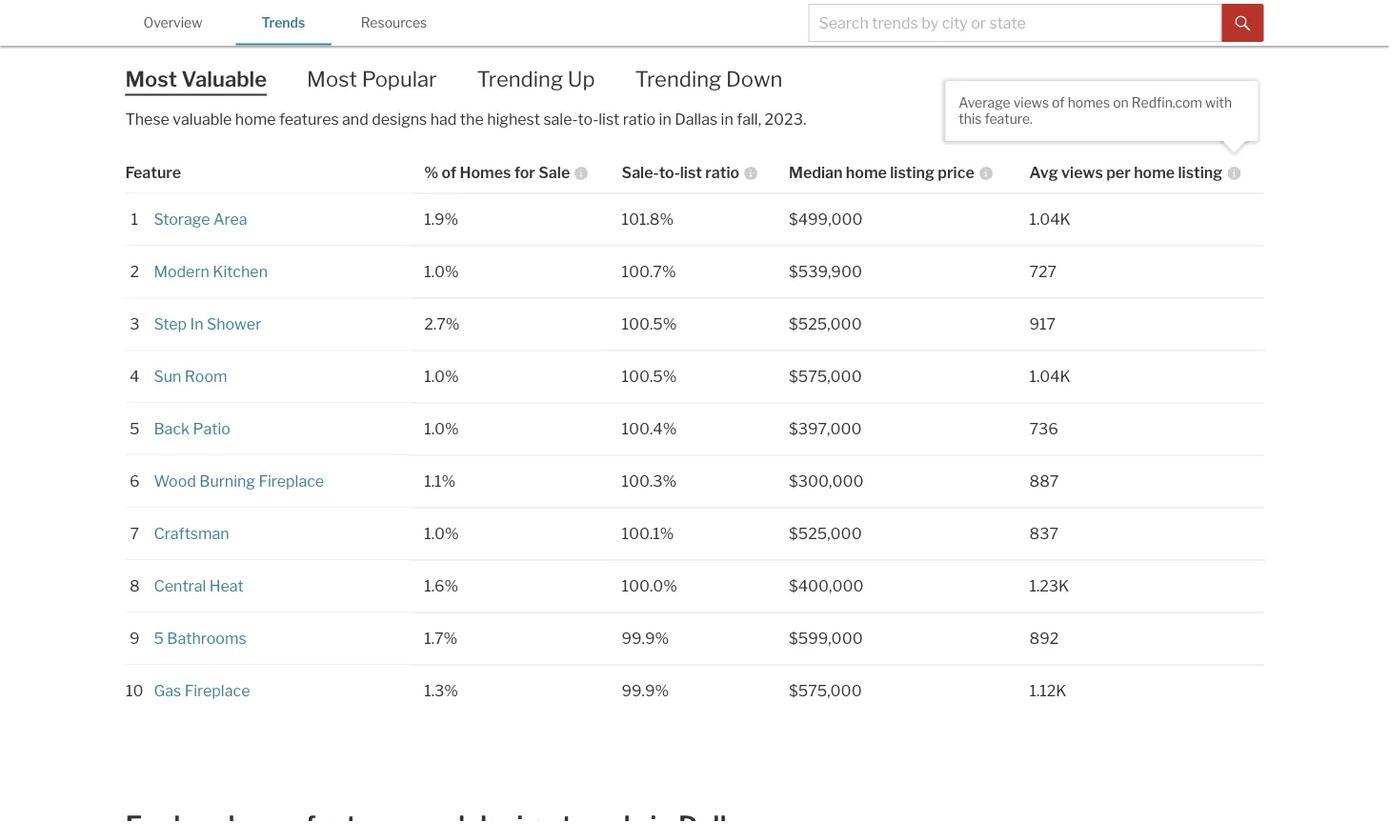Task type: describe. For each thing, give the bounding box(es) containing it.
0 horizontal spatial ratio
[[623, 110, 656, 128]]

will
[[911, 22, 934, 40]]

modern
[[154, 262, 209, 281]]

sun
[[154, 367, 181, 386]]

home down valuable
[[235, 110, 276, 128]]

1 horizontal spatial of
[[591, 22, 606, 40]]

list right 'sale-'
[[599, 110, 620, 128]]

1.0% for kitchen
[[424, 262, 459, 281]]

average views of homes on redfin.com with this feature.
[[959, 94, 1232, 127]]

1 vertical spatial ratio
[[705, 163, 739, 182]]

gas fireplace link
[[154, 681, 250, 700]]

storage
[[154, 210, 210, 228]]

2.7%
[[424, 315, 460, 333]]

1.12k
[[1029, 681, 1067, 700]]

$525,000 for 100.1%
[[789, 524, 862, 543]]

modern kitchen
[[154, 262, 268, 281]]

5 bathrooms
[[154, 629, 246, 648]]

$575,000 for 99.9%
[[789, 681, 862, 700]]

storage area
[[154, 210, 247, 228]]

popular
[[362, 66, 437, 92]]

to
[[781, 22, 796, 40]]

sale-
[[622, 163, 659, 182]]

4
[[130, 367, 140, 386]]

modern kitchen link
[[154, 262, 268, 281]]

the median list price is $420,000 link
[[125, 22, 363, 40]]

trending down button
[[635, 65, 823, 94]]

trending for trending up
[[477, 66, 563, 92]]

99.9% for $575,000
[[622, 681, 669, 700]]

per
[[1106, 163, 1131, 182]]

gas fireplace
[[154, 681, 250, 700]]

fall,
[[737, 110, 761, 128]]

101.8%
[[622, 210, 674, 228]]

trending up button
[[477, 65, 635, 94]]

trends
[[261, 15, 305, 31]]

1.3%
[[424, 681, 458, 700]]

sale-
[[543, 110, 578, 128]]

step in shower
[[154, 315, 261, 333]]

trends link
[[236, 0, 331, 43]]

valuable
[[173, 110, 232, 128]]

this
[[959, 111, 982, 127]]

median
[[156, 22, 209, 40]]

submit search image
[[1235, 16, 1251, 31]]

which
[[828, 22, 870, 40]]

sun room link
[[154, 367, 227, 386]]

2 listing from the left
[[1178, 163, 1223, 182]]

sale-to-list ratio
[[622, 163, 739, 182]]

room
[[185, 367, 227, 386]]

100.0%
[[622, 577, 677, 595]]

central heat link
[[154, 577, 244, 595]]

these valuable home features and designs had the highest sale-to-list ratio in dallas in fall, 2023.
[[125, 110, 806, 128]]

storage area link
[[154, 210, 247, 228]]

heat
[[209, 577, 244, 595]]

with
[[1205, 94, 1232, 111]]

homes
[[1068, 94, 1110, 111]]

$575,000 for 100.5%
[[789, 367, 862, 386]]

1 horizontal spatial to-
[[659, 163, 680, 182]]

help
[[938, 22, 968, 40]]

100.1%
[[622, 524, 674, 543]]

1 horizontal spatial fireplace
[[259, 472, 324, 490]]

most for most valuable
[[125, 66, 177, 92]]

6
[[130, 472, 140, 490]]

1
[[131, 210, 138, 228]]

valuable
[[181, 66, 267, 92]]

avg
[[1029, 163, 1058, 182]]

down
[[726, 66, 783, 92]]

you
[[971, 22, 998, 40]]

most valuable
[[125, 66, 267, 92]]

more.
[[1052, 22, 1092, 40]]

back patio
[[154, 419, 230, 438]]

step
[[154, 315, 187, 333]]

dallas.
[[383, 22, 429, 40]]

list right median
[[212, 22, 233, 40]]

on
[[1113, 94, 1129, 111]]

list up trending up
[[528, 22, 549, 40]]

1.0% for room
[[424, 367, 459, 386]]

892
[[1029, 629, 1059, 648]]

1 horizontal spatial the
[[501, 22, 524, 40]]

1 listing from the left
[[890, 163, 935, 182]]

overview
[[143, 15, 202, 31]]

craftsman link
[[154, 524, 229, 543]]

100.3%
[[622, 472, 677, 490]]

2
[[130, 262, 139, 281]]

different
[[609, 22, 671, 40]]

is
[[275, 22, 287, 40]]

$525,000 for 100.5%
[[789, 315, 862, 333]]

100.5% for $575,000
[[622, 367, 677, 386]]

837
[[1029, 524, 1058, 543]]

shower
[[207, 315, 261, 333]]

of inside average views of homes on redfin.com with this feature.
[[1052, 94, 1065, 111]]

central
[[154, 577, 206, 595]]

average views of homes on redfin.com with this feature. dialog
[[945, 81, 1258, 153]]

736
[[1029, 419, 1058, 438]]

burning
[[199, 472, 255, 490]]

3
[[130, 315, 140, 333]]

central heat
[[154, 577, 244, 595]]

100.7%
[[622, 262, 676, 281]]

home right median
[[846, 163, 887, 182]]

kitchen
[[213, 262, 268, 281]]

917
[[1029, 315, 1056, 333]]

bathrooms
[[167, 629, 246, 648]]

homes
[[460, 163, 511, 182]]

1.6%
[[424, 577, 458, 595]]

0 horizontal spatial the
[[460, 110, 484, 128]]

1.04k for $575,000
[[1029, 367, 1071, 386]]

0 vertical spatial features
[[718, 22, 778, 40]]



Task type: locate. For each thing, give the bounding box(es) containing it.
1 vertical spatial $525,000
[[789, 524, 862, 543]]

$499,000
[[789, 210, 863, 228]]

1.0% down 1.9%
[[424, 262, 459, 281]]

0 vertical spatial ratio
[[623, 110, 656, 128]]

%
[[424, 163, 438, 182]]

0 horizontal spatial 5
[[130, 419, 140, 438]]

100.4%
[[622, 419, 677, 438]]

$575,000 down $599,000
[[789, 681, 862, 700]]

avg views per home listing
[[1029, 163, 1223, 182]]

most for most popular
[[307, 66, 357, 92]]

price for the
[[236, 22, 272, 40]]

$420,000
[[290, 22, 363, 40]]

0 vertical spatial 100.5%
[[622, 315, 677, 333]]

in left fall,
[[721, 110, 733, 128]]

1 vertical spatial of
[[1052, 94, 1065, 111]]

1 most from the left
[[125, 66, 177, 92]]

for left the sale
[[514, 163, 535, 182]]

views for average
[[1013, 94, 1049, 111]]

5 for 5
[[130, 419, 140, 438]]

1.0% up 1.1%
[[424, 419, 459, 438]]

1 vertical spatial 99.9%
[[622, 681, 669, 700]]

$539,900
[[789, 262, 862, 281]]

4 1.0% from the top
[[424, 524, 459, 543]]

1 vertical spatial features
[[279, 110, 339, 128]]

100.5%
[[622, 315, 677, 333], [622, 367, 677, 386]]

7
[[130, 524, 139, 543]]

2 trending from the left
[[635, 66, 721, 92]]

$599,000
[[789, 629, 863, 648]]

1 vertical spatial to-
[[659, 163, 680, 182]]

0 vertical spatial fireplace
[[259, 472, 324, 490]]

fireplace right gas
[[184, 681, 250, 700]]

2 horizontal spatial in
[[721, 110, 733, 128]]

resources link
[[346, 0, 442, 43]]

0 vertical spatial 1.04k
[[1029, 210, 1071, 228]]

ratio up sale-
[[623, 110, 656, 128]]

most up these
[[125, 66, 177, 92]]

and
[[342, 110, 369, 128]]

5 for 5 bathrooms
[[154, 629, 164, 648]]

features left and
[[279, 110, 339, 128]]

step in shower link
[[154, 315, 261, 333]]

of left different
[[591, 22, 606, 40]]

1.04k down avg
[[1029, 210, 1071, 228]]

overview link
[[125, 0, 220, 43]]

0 horizontal spatial price
[[236, 22, 272, 40]]

$300,000
[[789, 472, 864, 490]]

in
[[367, 22, 379, 40], [659, 110, 671, 128], [721, 110, 733, 128]]

1 vertical spatial 1.04k
[[1029, 367, 1071, 386]]

1.0%
[[424, 262, 459, 281], [424, 367, 459, 386], [424, 419, 459, 438], [424, 524, 459, 543]]

1 vertical spatial for
[[514, 163, 535, 182]]

dallas
[[675, 110, 718, 128]]

1 horizontal spatial for
[[1028, 22, 1048, 40]]

trending up dallas
[[635, 66, 721, 92]]

2 100.5% from the top
[[622, 367, 677, 386]]

fireplace right burning
[[259, 472, 324, 490]]

1.0% up 1.6%
[[424, 524, 459, 543]]

trending
[[477, 66, 563, 92], [635, 66, 721, 92]]

resources
[[361, 15, 427, 31]]

price for median
[[938, 163, 974, 182]]

of left homes
[[1052, 94, 1065, 111]]

$525,000 down $300,000
[[789, 524, 862, 543]]

8
[[130, 577, 140, 595]]

redfin.com
[[1132, 94, 1202, 111]]

views
[[1013, 94, 1049, 111], [1061, 163, 1103, 182]]

craftsman
[[154, 524, 229, 543]]

most inside most popular button
[[307, 66, 357, 92]]

0 vertical spatial for
[[1028, 22, 1048, 40]]

99.9%
[[622, 629, 669, 648], [622, 681, 669, 700]]

ones
[[873, 22, 908, 40]]

highest
[[487, 110, 540, 128]]

feature
[[125, 163, 181, 182]]

most
[[125, 66, 177, 92], [307, 66, 357, 92]]

1.04k for $499,000
[[1029, 210, 1071, 228]]

1 horizontal spatial ratio
[[705, 163, 739, 182]]

2 most from the left
[[307, 66, 357, 92]]

0 vertical spatial views
[[1013, 94, 1049, 111]]

100.5% for $525,000
[[622, 315, 677, 333]]

feature.
[[985, 111, 1033, 127]]

to- down up
[[578, 110, 599, 128]]

gas
[[154, 681, 181, 700]]

100.5% down 100.7%
[[622, 315, 677, 333]]

5 left back
[[130, 419, 140, 438]]

2 horizontal spatial price
[[938, 163, 974, 182]]

price down this
[[938, 163, 974, 182]]

0 horizontal spatial views
[[1013, 94, 1049, 111]]

most popular button
[[307, 65, 477, 94]]

the right compare
[[501, 22, 524, 40]]

9
[[130, 629, 140, 648]]

trending for trending down
[[635, 66, 721, 92]]

views up "feature."
[[1013, 94, 1049, 111]]

to-
[[578, 110, 599, 128], [659, 163, 680, 182]]

2 horizontal spatial of
[[1052, 94, 1065, 111]]

727
[[1029, 262, 1057, 281]]

100.5% up 100.4%
[[622, 367, 677, 386]]

sale
[[538, 163, 570, 182]]

home right per
[[1134, 163, 1175, 182]]

$575,000
[[789, 367, 862, 386], [789, 681, 862, 700]]

home up trending down
[[674, 22, 715, 40]]

0 vertical spatial of
[[591, 22, 606, 40]]

1 1.0% from the top
[[424, 262, 459, 281]]

1 $575,000 from the top
[[789, 367, 862, 386]]

1.0% for patio
[[424, 419, 459, 438]]

1 vertical spatial views
[[1061, 163, 1103, 182]]

2 99.9% from the top
[[622, 681, 669, 700]]

trending up highest
[[477, 66, 563, 92]]

$575,000 up $397,000
[[789, 367, 862, 386]]

2 $575,000 from the top
[[789, 681, 862, 700]]

0 vertical spatial $525,000
[[789, 315, 862, 333]]

price left is
[[236, 22, 272, 40]]

2 1.0% from the top
[[424, 367, 459, 386]]

of
[[591, 22, 606, 40], [1052, 94, 1065, 111], [442, 163, 457, 182]]

0 horizontal spatial for
[[514, 163, 535, 182]]

0 vertical spatial 5
[[130, 419, 140, 438]]

most popular
[[307, 66, 437, 92]]

1 horizontal spatial 5
[[154, 629, 164, 648]]

features left to
[[718, 22, 778, 40]]

in left dallas.
[[367, 22, 379, 40]]

the right had
[[460, 110, 484, 128]]

1 horizontal spatial features
[[718, 22, 778, 40]]

for right sell
[[1028, 22, 1048, 40]]

wood burning fireplace
[[154, 472, 324, 490]]

fireplace
[[259, 472, 324, 490], [184, 681, 250, 700]]

0 horizontal spatial most
[[125, 66, 177, 92]]

1.04k up 736
[[1029, 367, 1071, 386]]

wood
[[154, 472, 196, 490]]

1 horizontal spatial in
[[659, 110, 671, 128]]

compare
[[432, 22, 498, 40]]

1.7%
[[424, 629, 458, 648]]

1 vertical spatial 100.5%
[[622, 367, 677, 386]]

average
[[959, 94, 1011, 111]]

$525,000 down $539,900
[[789, 315, 862, 333]]

Search trends by city or state search field
[[808, 4, 1222, 42]]

trending inside button
[[477, 66, 563, 92]]

1.23k
[[1029, 577, 1069, 595]]

0 horizontal spatial in
[[367, 22, 379, 40]]

1 horizontal spatial price
[[552, 22, 588, 40]]

2023.
[[765, 110, 806, 128]]

ratio
[[623, 110, 656, 128], [705, 163, 739, 182]]

1 $525,000 from the top
[[789, 315, 862, 333]]

most inside most valuable button
[[125, 66, 177, 92]]

5
[[130, 419, 140, 438], [154, 629, 164, 648]]

views inside average views of homes on redfin.com with this feature.
[[1013, 94, 1049, 111]]

most valuable button
[[125, 65, 307, 94]]

0 horizontal spatial of
[[442, 163, 457, 182]]

1 horizontal spatial views
[[1061, 163, 1103, 182]]

2 vertical spatial of
[[442, 163, 457, 182]]

most up and
[[307, 66, 357, 92]]

1 horizontal spatial most
[[307, 66, 357, 92]]

for
[[1028, 22, 1048, 40], [514, 163, 535, 182]]

the median list price is $420,000 in dallas. compare the list price of different home features to see which ones will help you sell for more.
[[125, 22, 1092, 40]]

listing
[[890, 163, 935, 182], [1178, 163, 1223, 182]]

5 right 9
[[154, 629, 164, 648]]

1 vertical spatial 5
[[154, 629, 164, 648]]

list
[[212, 22, 233, 40], [528, 22, 549, 40], [599, 110, 620, 128], [680, 163, 702, 182]]

0 horizontal spatial features
[[279, 110, 339, 128]]

of right the %
[[442, 163, 457, 182]]

ratio down dallas
[[705, 163, 739, 182]]

list right sale-
[[680, 163, 702, 182]]

0 vertical spatial 99.9%
[[622, 629, 669, 648]]

1 100.5% from the top
[[622, 315, 677, 333]]

0 horizontal spatial trending
[[477, 66, 563, 92]]

% of homes for sale
[[424, 163, 570, 182]]

1 trending from the left
[[477, 66, 563, 92]]

these
[[125, 110, 169, 128]]

had
[[430, 110, 457, 128]]

3 1.0% from the top
[[424, 419, 459, 438]]

price up up
[[552, 22, 588, 40]]

99.9% for $599,000
[[622, 629, 669, 648]]

2 $525,000 from the top
[[789, 524, 862, 543]]

1 1.04k from the top
[[1029, 210, 1071, 228]]

0 horizontal spatial fireplace
[[184, 681, 250, 700]]

1 horizontal spatial trending
[[635, 66, 721, 92]]

1 99.9% from the top
[[622, 629, 669, 648]]

10
[[126, 681, 144, 700]]

1.04k
[[1029, 210, 1071, 228], [1029, 367, 1071, 386]]

1 vertical spatial fireplace
[[184, 681, 250, 700]]

views for avg
[[1061, 163, 1103, 182]]

trending inside "button"
[[635, 66, 721, 92]]

1 vertical spatial the
[[460, 110, 484, 128]]

1 vertical spatial $575,000
[[789, 681, 862, 700]]

0 horizontal spatial listing
[[890, 163, 935, 182]]

$400,000
[[789, 577, 864, 595]]

see
[[799, 22, 825, 40]]

up
[[568, 66, 595, 92]]

in left dallas
[[659, 110, 671, 128]]

0 vertical spatial the
[[501, 22, 524, 40]]

1.0% down 2.7%
[[424, 367, 459, 386]]

back
[[154, 419, 190, 438]]

$397,000
[[789, 419, 862, 438]]

home
[[674, 22, 715, 40], [235, 110, 276, 128], [846, 163, 887, 182], [1134, 163, 1175, 182]]

1 horizontal spatial listing
[[1178, 163, 1223, 182]]

2 1.04k from the top
[[1029, 367, 1071, 386]]

to- up 101.8%
[[659, 163, 680, 182]]

views left per
[[1061, 163, 1103, 182]]

0 vertical spatial to-
[[578, 110, 599, 128]]

0 horizontal spatial to-
[[578, 110, 599, 128]]

0 vertical spatial $575,000
[[789, 367, 862, 386]]

designs
[[372, 110, 427, 128]]



Task type: vqa. For each thing, say whether or not it's contained in the screenshot.
the bottommost 1.04K
yes



